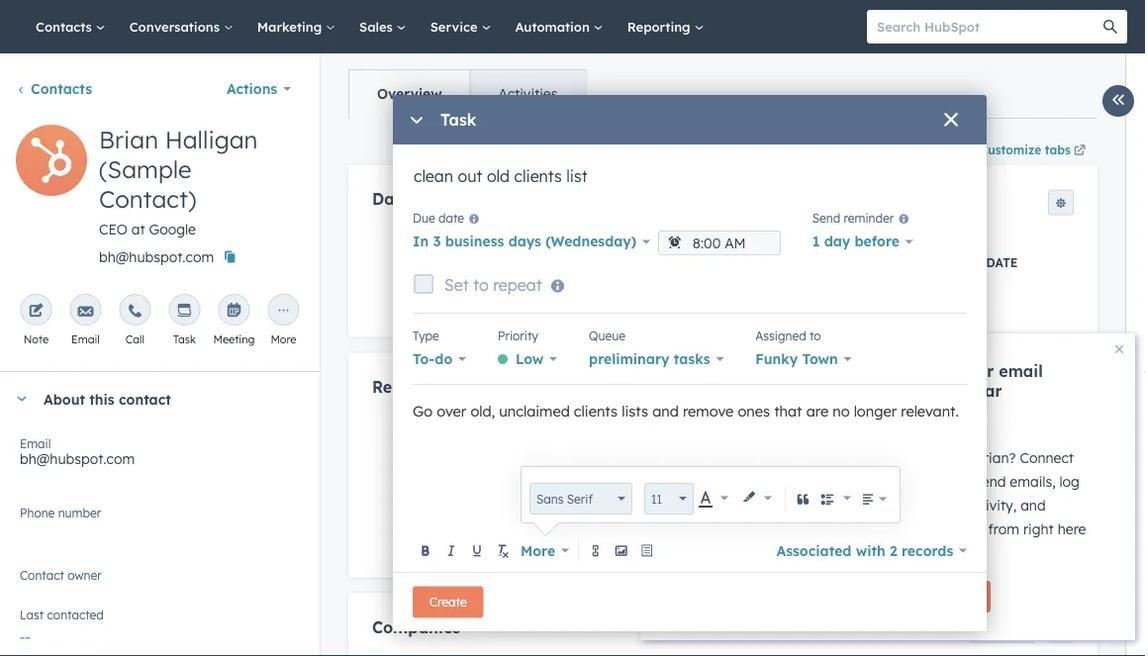 Task type: locate. For each thing, give the bounding box(es) containing it.
connect
[[890, 361, 953, 381]]

0 horizontal spatial email
[[20, 436, 51, 451]]

no left activities.
[[680, 533, 700, 550]]

1 vertical spatial create
[[430, 595, 467, 610]]

2 left the minutes
[[866, 414, 872, 429]]

date down the in 3 business days (wednesday)
[[502, 255, 534, 270]]

last
[[888, 255, 919, 270], [20, 607, 44, 622]]

0 vertical spatial contacts
[[36, 18, 96, 35]]

and down emails,
[[1021, 497, 1046, 514]]

0 horizontal spatial no
[[20, 575, 39, 592]]

1 horizontal spatial account
[[901, 473, 954, 490]]

close dialog image
[[943, 113, 959, 129]]

email inside pro tip: connect your email account and calendar
[[999, 361, 1043, 381]]

assigned
[[756, 328, 806, 343]]

to left 3:29
[[473, 275, 489, 295]]

stage
[[739, 255, 778, 270]]

service link
[[418, 0, 503, 53]]

customize tabs link
[[953, 134, 1098, 165]]

right
[[1023, 521, 1054, 538]]

to left reach
[[874, 449, 887, 467]]

ones
[[738, 402, 770, 420]]

no activities. alert
[[372, 420, 1074, 554]]

before
[[855, 233, 900, 250]]

halligan
[[165, 125, 258, 154]]

set to repeat
[[444, 275, 542, 295]]

your right connect
[[958, 361, 994, 381]]

1 vertical spatial 2
[[890, 542, 898, 559]]

in 3 business days (wednesday)
[[413, 233, 637, 250]]

date inside create date 10/18/2023 3:29 pm mdt
[[502, 255, 534, 270]]

mdt
[[544, 277, 574, 294]]

number
[[58, 505, 101, 520]]

account inside ready to reach out to brian? connect your email account to send emails, log your contacts' email activity, and schedule meetings — all from right here in hubspot.
[[901, 473, 954, 490]]

1 horizontal spatial email
[[925, 497, 961, 514]]

1 vertical spatial last
[[20, 607, 44, 622]]

call image
[[127, 304, 143, 320]]

this
[[89, 390, 115, 408]]

sans serif button
[[530, 483, 633, 515]]

1 vertical spatial and
[[653, 402, 679, 420]]

1 vertical spatial bh@hubspot.com
[[20, 450, 135, 468]]

serif
[[567, 491, 593, 506]]

1 vertical spatial no
[[20, 575, 39, 592]]

and right lists
[[653, 402, 679, 420]]

Phone number text field
[[20, 502, 300, 541]]

1
[[812, 233, 820, 250]]

brian
[[99, 125, 158, 154]]

create for create
[[430, 595, 467, 610]]

connect
[[1020, 449, 1074, 467]]

contacts link
[[24, 0, 118, 53], [16, 80, 92, 98]]

create inside button
[[430, 595, 467, 610]]

about inside dropdown button
[[44, 390, 85, 408]]

more image
[[276, 304, 291, 320]]

1 horizontal spatial email
[[71, 333, 100, 346]]

contact)
[[99, 184, 196, 214]]

0 horizontal spatial email
[[862, 473, 897, 490]]

1 day before
[[812, 233, 900, 250]]

tip:
[[860, 361, 886, 381]]

3
[[433, 233, 441, 250]]

0 horizontal spatial more
[[271, 333, 297, 346]]

2 right with
[[890, 542, 898, 559]]

1 vertical spatial task
[[173, 333, 196, 346]]

in 3 business days (wednesday) button
[[413, 228, 650, 256]]

activities
[[498, 85, 558, 102]]

email
[[71, 333, 100, 346], [20, 436, 51, 451]]

email inside email bh@hubspot.com
[[20, 436, 51, 451]]

clients
[[574, 402, 618, 420]]

assigned to
[[756, 328, 821, 343]]

note image
[[28, 304, 44, 320]]

priority
[[498, 328, 538, 343]]

bh@hubspot.com up number
[[20, 450, 135, 468]]

1 vertical spatial account
[[901, 473, 954, 490]]

your up schedule on the right bottom of the page
[[829, 497, 858, 514]]

activities.
[[704, 533, 766, 550]]

task right minimize dialog image
[[440, 110, 477, 130]]

—
[[954, 521, 966, 538]]

email down email image
[[71, 333, 100, 346]]

1 horizontal spatial more
[[521, 542, 555, 559]]

companies
[[372, 617, 460, 637]]

last for last contacted
[[20, 607, 44, 622]]

email up contacts'
[[862, 473, 897, 490]]

and inside pro tip: connect your email account and calendar
[[897, 381, 927, 401]]

bh@hubspot.com
[[99, 248, 214, 266], [20, 450, 135, 468]]

with
[[856, 542, 886, 559]]

to right out
[[957, 449, 971, 467]]

email up — in the bottom of the page
[[925, 497, 961, 514]]

from
[[988, 521, 1020, 538]]

about this contact
[[44, 390, 171, 408]]

account inside pro tip: connect your email account and calendar
[[829, 381, 892, 401]]

marketing
[[257, 18, 326, 35]]

1 vertical spatial contacts
[[31, 80, 92, 98]]

meeting image
[[226, 304, 242, 320]]

minimize dialog image
[[409, 113, 425, 129]]

email
[[999, 361, 1043, 381], [862, 473, 897, 490], [925, 497, 961, 514]]

3:29
[[490, 277, 516, 294]]

1 date from the left
[[502, 255, 534, 270]]

navigation
[[348, 69, 586, 119]]

email down "caret" icon
[[20, 436, 51, 451]]

0 horizontal spatial date
[[502, 255, 534, 270]]

0 vertical spatial email
[[999, 361, 1043, 381]]

0 vertical spatial your
[[958, 361, 994, 381]]

your down ready
[[829, 473, 858, 490]]

date right activity
[[986, 255, 1018, 270]]

preliminary tasks
[[589, 350, 710, 368]]

create down business at the top left of page
[[452, 255, 499, 270]]

0 horizontal spatial about
[[44, 390, 85, 408]]

your
[[958, 361, 994, 381], [829, 473, 858, 490], [829, 497, 858, 514]]

create for create date 10/18/2023 3:29 pm mdt
[[452, 255, 499, 270]]

bh@hubspot.com down google
[[99, 248, 214, 266]]

no inside contact owner no owner
[[20, 575, 39, 592]]

to left the send
[[958, 473, 971, 490]]

repeat
[[493, 275, 542, 295]]

0 vertical spatial no
[[680, 533, 700, 550]]

1 vertical spatial email
[[20, 436, 51, 451]]

highlights
[[416, 189, 495, 209]]

about left this
[[44, 390, 85, 408]]

Title text field
[[413, 164, 967, 204]]

owner up contacted in the left of the page
[[68, 568, 102, 583]]

brian?
[[974, 449, 1016, 467]]

1 vertical spatial more
[[521, 542, 555, 559]]

more down sans
[[521, 542, 555, 559]]

1 vertical spatial your
[[829, 473, 858, 490]]

to for assigned
[[810, 328, 821, 343]]

0 horizontal spatial 2
[[866, 414, 872, 429]]

owner
[[68, 568, 102, 583], [43, 575, 83, 592]]

2 vertical spatial and
[[1021, 497, 1046, 514]]

1 vertical spatial about
[[829, 414, 862, 429]]

1 horizontal spatial task
[[440, 110, 477, 130]]

caret image
[[16, 396, 28, 401]]

10/18/2023
[[412, 277, 487, 294]]

0 vertical spatial account
[[829, 381, 892, 401]]

contact owner no owner
[[20, 568, 102, 592]]

tabs
[[1045, 142, 1071, 157]]

email up brian?
[[999, 361, 1043, 381]]

account down out
[[901, 473, 954, 490]]

last down contact
[[20, 607, 44, 622]]

0 horizontal spatial account
[[829, 381, 892, 401]]

no inside alert
[[680, 533, 700, 550]]

0 vertical spatial last
[[888, 255, 919, 270]]

group
[[816, 486, 856, 512]]

1 horizontal spatial about
[[829, 414, 862, 429]]

and
[[897, 381, 927, 401], [653, 402, 679, 420], [1021, 497, 1046, 514]]

2 horizontal spatial email
[[999, 361, 1043, 381]]

email image
[[78, 304, 94, 320]]

0 vertical spatial create
[[452, 255, 499, 270]]

account up longer
[[829, 381, 892, 401]]

days
[[508, 233, 541, 250]]

low button
[[498, 345, 557, 373]]

1 horizontal spatial date
[[986, 255, 1018, 270]]

no up last contacted
[[20, 575, 39, 592]]

lifecycle stage
[[668, 255, 778, 270]]

0 vertical spatial task
[[440, 110, 477, 130]]

owner up last contacted
[[43, 575, 83, 592]]

no activities.
[[680, 533, 766, 550]]

1 horizontal spatial no
[[680, 533, 700, 550]]

search button
[[1094, 10, 1127, 44]]

google
[[149, 221, 196, 238]]

create up companies
[[430, 595, 467, 610]]

low
[[516, 350, 544, 368]]

data highlights
[[372, 189, 495, 209]]

and for remove
[[653, 402, 679, 420]]

0 vertical spatial and
[[897, 381, 927, 401]]

conversations link
[[118, 0, 245, 53]]

contacted
[[47, 607, 104, 622]]

1 horizontal spatial and
[[897, 381, 927, 401]]

overview
[[377, 85, 442, 102]]

lists
[[622, 402, 648, 420]]

create
[[452, 255, 499, 270], [430, 595, 467, 610]]

last down before
[[888, 255, 919, 270]]

minutes
[[876, 414, 920, 429]]

0 horizontal spatial and
[[653, 402, 679, 420]]

1 vertical spatial contacts link
[[16, 80, 92, 98]]

associated with 2 records button
[[776, 537, 967, 565]]

about up ready
[[829, 414, 862, 429]]

note
[[23, 333, 49, 346]]

more
[[271, 333, 297, 346], [521, 542, 555, 559]]

preliminary
[[589, 350, 670, 368]]

more down more icon
[[271, 333, 297, 346]]

task down the task image
[[173, 333, 196, 346]]

1 horizontal spatial last
[[888, 255, 919, 270]]

longer
[[854, 402, 897, 420]]

to up town
[[810, 328, 821, 343]]

0 vertical spatial about
[[44, 390, 85, 408]]

contact
[[119, 390, 171, 408]]

2 horizontal spatial and
[[1021, 497, 1046, 514]]

funky town
[[756, 350, 838, 368]]

and up relevant.
[[897, 381, 927, 401]]

0 vertical spatial email
[[71, 333, 100, 346]]

data
[[372, 189, 411, 209]]

communications
[[431, 376, 562, 396]]

0 horizontal spatial last
[[20, 607, 44, 622]]

create inside create date 10/18/2023 3:29 pm mdt
[[452, 255, 499, 270]]

1 horizontal spatial 2
[[890, 542, 898, 559]]

contacts
[[36, 18, 96, 35], [31, 80, 92, 98]]



Task type: vqa. For each thing, say whether or not it's contained in the screenshot.
rightmost about
yes



Task type: describe. For each thing, give the bounding box(es) containing it.
reporting link
[[615, 0, 716, 53]]

HH:MM text field
[[658, 231, 781, 255]]

sans serif
[[537, 491, 593, 506]]

lifecycle
[[668, 255, 735, 270]]

tasks
[[674, 350, 710, 368]]

0 horizontal spatial task
[[173, 333, 196, 346]]

sales
[[359, 18, 397, 35]]

11
[[651, 491, 662, 506]]

contact
[[20, 568, 64, 583]]

activities button
[[470, 70, 585, 118]]

2 vertical spatial email
[[925, 497, 961, 514]]

create button
[[413, 586, 484, 618]]

email for email
[[71, 333, 100, 346]]

last activity date
[[888, 255, 1018, 270]]

do
[[435, 350, 453, 368]]

create date 10/18/2023 3:29 pm mdt
[[412, 255, 574, 294]]

hubspot.
[[844, 544, 905, 562]]

to for set
[[473, 275, 489, 295]]

(sample
[[99, 154, 192, 184]]

in
[[829, 544, 840, 562]]

1 day before button
[[812, 228, 913, 256]]

all
[[970, 521, 985, 538]]

town
[[802, 350, 838, 368]]

pro
[[829, 361, 855, 381]]

conversations
[[129, 18, 224, 35]]

send
[[975, 473, 1006, 490]]

send
[[812, 210, 841, 225]]

ceo
[[99, 221, 128, 238]]

customize tabs
[[980, 142, 1071, 157]]

marketing link
[[245, 0, 347, 53]]

last contacted
[[20, 607, 104, 622]]

task image
[[177, 304, 193, 320]]

automation
[[515, 18, 594, 35]]

2 vertical spatial your
[[829, 497, 858, 514]]

activity,
[[965, 497, 1017, 514]]

and for calendar
[[897, 381, 927, 401]]

contacts'
[[862, 497, 922, 514]]

to-do
[[413, 350, 453, 368]]

type
[[413, 328, 439, 343]]

recent
[[372, 376, 426, 396]]

Search HubSpot search field
[[867, 10, 1110, 44]]

and inside ready to reach out to brian? connect your email account to send emails, log your contacts' email activity, and schedule meetings — all from right here in hubspot.
[[1021, 497, 1046, 514]]

11 button
[[644, 483, 694, 515]]

0 vertical spatial more
[[271, 333, 297, 346]]

are
[[806, 402, 829, 420]]

0 vertical spatial contacts link
[[24, 0, 118, 53]]

add
[[1001, 623, 1024, 638]]

no owner button
[[20, 564, 300, 597]]

in
[[413, 233, 429, 250]]

meetings
[[890, 521, 950, 538]]

to-
[[413, 350, 435, 368]]

1 vertical spatial email
[[862, 473, 897, 490]]

last for last activity date
[[888, 255, 919, 270]]

to-do button
[[413, 345, 466, 373]]

relevant.
[[901, 402, 959, 420]]

email for email bh@hubspot.com
[[20, 436, 51, 451]]

your inside pro tip: connect your email account and calendar
[[958, 361, 994, 381]]

set
[[444, 275, 469, 295]]

sales link
[[347, 0, 418, 53]]

day
[[824, 233, 851, 250]]

0 vertical spatial 2
[[866, 414, 872, 429]]

about for about this contact
[[44, 390, 85, 408]]

more inside dropdown button
[[521, 542, 555, 559]]

unclaimed
[[499, 402, 570, 420]]

date
[[439, 210, 464, 225]]

Last contacted text field
[[20, 619, 300, 650]]

preliminary tasks button
[[589, 345, 724, 373]]

sans
[[537, 491, 564, 506]]

close image
[[1116, 345, 1123, 353]]

pm
[[520, 277, 541, 294]]

navigation containing overview
[[348, 69, 586, 119]]

send reminder
[[812, 210, 894, 225]]

2 date from the left
[[986, 255, 1018, 270]]

reporting
[[627, 18, 694, 35]]

phone number
[[20, 505, 101, 520]]

funky
[[756, 350, 798, 368]]

actions button
[[214, 69, 304, 109]]

0 vertical spatial bh@hubspot.com
[[99, 248, 214, 266]]

emails,
[[1010, 473, 1056, 490]]

actions
[[227, 80, 277, 98]]

ready to reach out to brian? connect your email account to send emails, log your contacts' email activity, and schedule meetings — all from right here in hubspot.
[[829, 449, 1086, 562]]

no
[[833, 402, 850, 420]]

reminder
[[844, 210, 894, 225]]

reach
[[891, 449, 928, 467]]

edit button
[[16, 125, 87, 203]]

schedule
[[829, 521, 886, 538]]

more button
[[517, 537, 573, 565]]

business
[[445, 233, 504, 250]]

call
[[126, 333, 145, 346]]

search image
[[1104, 20, 1118, 34]]

to for ready
[[874, 449, 887, 467]]

calendar
[[932, 381, 1002, 401]]

associated with 2 records
[[776, 542, 953, 559]]

go
[[413, 402, 433, 420]]

out
[[932, 449, 953, 467]]

log
[[1060, 473, 1080, 490]]

about 2 minutes
[[829, 414, 920, 429]]

about for about 2 minutes
[[829, 414, 862, 429]]

ready
[[829, 449, 870, 467]]

2 inside popup button
[[890, 542, 898, 559]]

due
[[413, 210, 435, 225]]

at
[[131, 221, 145, 238]]

queue
[[589, 328, 626, 343]]



